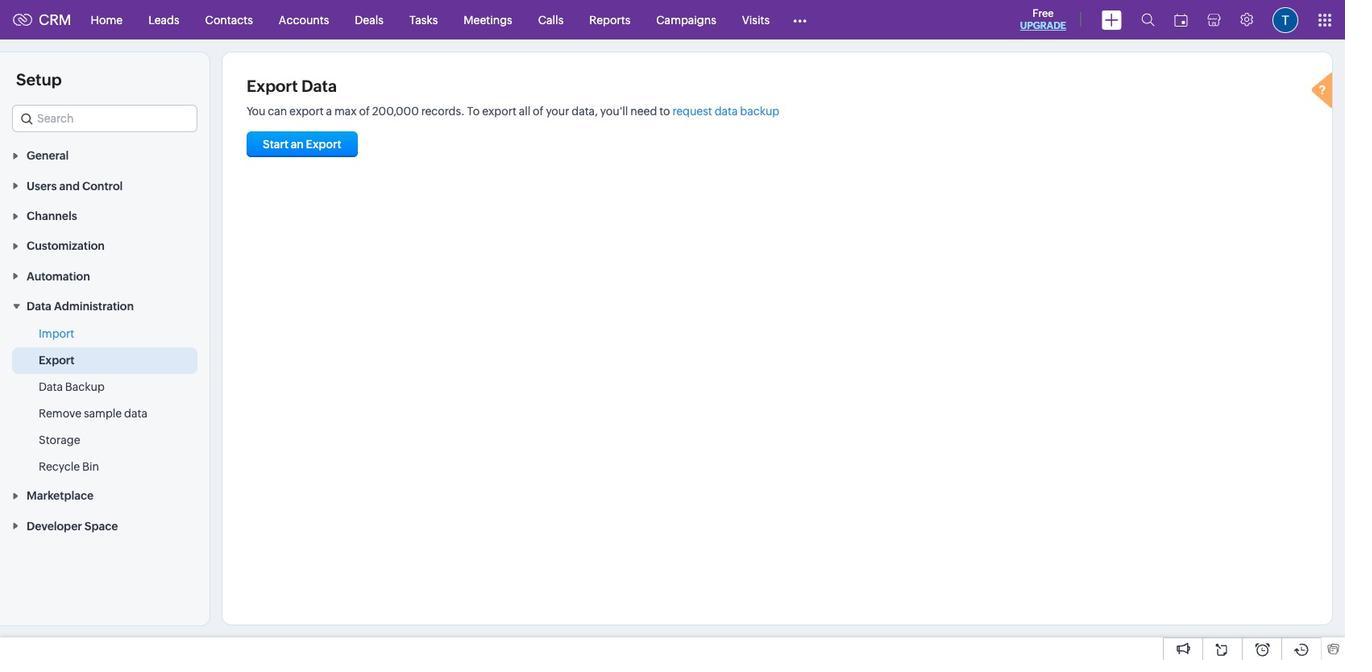 Task type: locate. For each thing, give the bounding box(es) containing it.
export data
[[247, 77, 337, 95]]

upgrade
[[1020, 20, 1066, 31]]

free
[[1033, 7, 1054, 19]]

space
[[85, 520, 118, 532]]

export inside 'data administration' region
[[39, 354, 75, 367]]

data left backup
[[715, 105, 738, 118]]

meetings link
[[451, 0, 525, 39]]

can
[[268, 105, 287, 118]]

export right an
[[306, 138, 341, 151]]

0 horizontal spatial export
[[39, 354, 75, 367]]

export
[[289, 105, 324, 118], [482, 105, 516, 118]]

None field
[[12, 105, 197, 132]]

data up a
[[301, 77, 337, 95]]

storage link
[[39, 432, 80, 448]]

1 vertical spatial data
[[27, 300, 51, 313]]

contacts
[[205, 13, 253, 26]]

data administration button
[[0, 291, 210, 321]]

export left a
[[289, 105, 324, 118]]

you can export a max of 200,000 records. to export all of your data, you'll need to request data backup
[[247, 105, 779, 118]]

export
[[247, 77, 298, 95], [306, 138, 341, 151], [39, 354, 75, 367]]

of right max
[[359, 105, 370, 118]]

Search text field
[[13, 106, 197, 131]]

data
[[301, 77, 337, 95], [27, 300, 51, 313], [39, 380, 63, 393]]

recycle bin link
[[39, 459, 99, 475]]

data right sample
[[124, 407, 147, 420]]

accounts
[[279, 13, 329, 26]]

sample
[[84, 407, 122, 420]]

data inside region
[[124, 407, 147, 420]]

create menu element
[[1092, 0, 1131, 39]]

records.
[[421, 105, 465, 118]]

1 vertical spatial data
[[124, 407, 147, 420]]

setup
[[16, 70, 62, 89]]

developer space button
[[0, 510, 210, 541]]

home link
[[78, 0, 136, 39]]

0 horizontal spatial data
[[124, 407, 147, 420]]

crm link
[[13, 11, 71, 28]]

1 horizontal spatial export
[[482, 105, 516, 118]]

0 horizontal spatial export
[[289, 105, 324, 118]]

to
[[467, 105, 480, 118]]

data up import link
[[27, 300, 51, 313]]

export left all
[[482, 105, 516, 118]]

2 vertical spatial export
[[39, 354, 75, 367]]

marketplace button
[[0, 480, 210, 510]]

deals link
[[342, 0, 396, 39]]

of
[[359, 105, 370, 118], [533, 105, 544, 118]]

leads
[[148, 13, 179, 26]]

all
[[519, 105, 530, 118]]

data
[[715, 105, 738, 118], [124, 407, 147, 420]]

1 horizontal spatial data
[[715, 105, 738, 118]]

data inside dropdown button
[[27, 300, 51, 313]]

export down import link
[[39, 354, 75, 367]]

1 of from the left
[[359, 105, 370, 118]]

and
[[59, 179, 80, 192]]

calls link
[[525, 0, 576, 39]]

reports
[[589, 13, 630, 26]]

data down "export" link
[[39, 380, 63, 393]]

1 export from the left
[[289, 105, 324, 118]]

create menu image
[[1102, 10, 1122, 29]]

automation button
[[0, 261, 210, 291]]

1 horizontal spatial export
[[247, 77, 298, 95]]

backup
[[65, 380, 105, 393]]

profile element
[[1263, 0, 1308, 39]]

0 vertical spatial export
[[247, 77, 298, 95]]

calendar image
[[1174, 13, 1188, 26]]

users and control button
[[0, 170, 210, 200]]

1 horizontal spatial of
[[533, 105, 544, 118]]

data backup
[[39, 380, 105, 393]]

data,
[[572, 105, 598, 118]]

recycle bin
[[39, 460, 99, 473]]

marketplace
[[27, 489, 94, 502]]

users
[[27, 179, 57, 192]]

0 horizontal spatial of
[[359, 105, 370, 118]]

of right all
[[533, 105, 544, 118]]

start
[[263, 138, 288, 151]]

help image
[[1308, 70, 1340, 114]]

data inside region
[[39, 380, 63, 393]]

2 vertical spatial data
[[39, 380, 63, 393]]

customization button
[[0, 231, 210, 261]]

2 horizontal spatial export
[[306, 138, 341, 151]]

recycle
[[39, 460, 80, 473]]

start an export button
[[247, 131, 357, 157]]

export inside button
[[306, 138, 341, 151]]

0 vertical spatial data
[[715, 105, 738, 118]]

meetings
[[464, 13, 512, 26]]

you'll
[[600, 105, 628, 118]]

Other Modules field
[[783, 7, 817, 33]]

export up can
[[247, 77, 298, 95]]

1 vertical spatial export
[[306, 138, 341, 151]]



Task type: vqa. For each thing, say whether or not it's contained in the screenshot.
Webinar "Link"
no



Task type: describe. For each thing, give the bounding box(es) containing it.
channels button
[[0, 200, 210, 231]]

developer
[[27, 520, 82, 532]]

remove sample data link
[[39, 405, 147, 422]]

export link
[[39, 352, 75, 368]]

visits
[[742, 13, 770, 26]]

you
[[247, 105, 266, 118]]

import link
[[39, 326, 74, 342]]

storage
[[39, 434, 80, 447]]

leads link
[[136, 0, 192, 39]]

home
[[91, 13, 123, 26]]

0 vertical spatial data
[[301, 77, 337, 95]]

an
[[291, 138, 304, 151]]

control
[[82, 179, 123, 192]]

search image
[[1141, 13, 1155, 27]]

request
[[672, 105, 712, 118]]

users and control
[[27, 179, 123, 192]]

calls
[[538, 13, 564, 26]]

accounts link
[[266, 0, 342, 39]]

request data backup link
[[672, 105, 779, 118]]

reports link
[[576, 0, 643, 39]]

2 export from the left
[[482, 105, 516, 118]]

tasks
[[409, 13, 438, 26]]

remove
[[39, 407, 82, 420]]

free upgrade
[[1020, 7, 1066, 31]]

data for data backup
[[39, 380, 63, 393]]

export for export data
[[247, 77, 298, 95]]

2 of from the left
[[533, 105, 544, 118]]

crm
[[39, 11, 71, 28]]

contacts link
[[192, 0, 266, 39]]

developer space
[[27, 520, 118, 532]]

channels
[[27, 210, 77, 222]]

max
[[334, 105, 357, 118]]

general
[[27, 149, 69, 162]]

a
[[326, 105, 332, 118]]

administration
[[54, 300, 134, 313]]

remove sample data
[[39, 407, 147, 420]]

bin
[[82, 460, 99, 473]]

general button
[[0, 140, 210, 170]]

campaigns link
[[643, 0, 729, 39]]

your
[[546, 105, 569, 118]]

deals
[[355, 13, 384, 26]]

need
[[630, 105, 657, 118]]

campaigns
[[656, 13, 716, 26]]

to
[[659, 105, 670, 118]]

customization
[[27, 240, 105, 253]]

automation
[[27, 270, 90, 283]]

visits link
[[729, 0, 783, 39]]

start an export
[[263, 138, 341, 151]]

data for data administration
[[27, 300, 51, 313]]

export for export
[[39, 354, 75, 367]]

data administration
[[27, 300, 134, 313]]

data administration region
[[0, 321, 210, 480]]

profile image
[[1272, 7, 1298, 33]]

search element
[[1131, 0, 1165, 39]]

tasks link
[[396, 0, 451, 39]]

import
[[39, 327, 74, 340]]

200,000
[[372, 105, 419, 118]]

backup
[[740, 105, 779, 118]]

data backup link
[[39, 379, 105, 395]]



